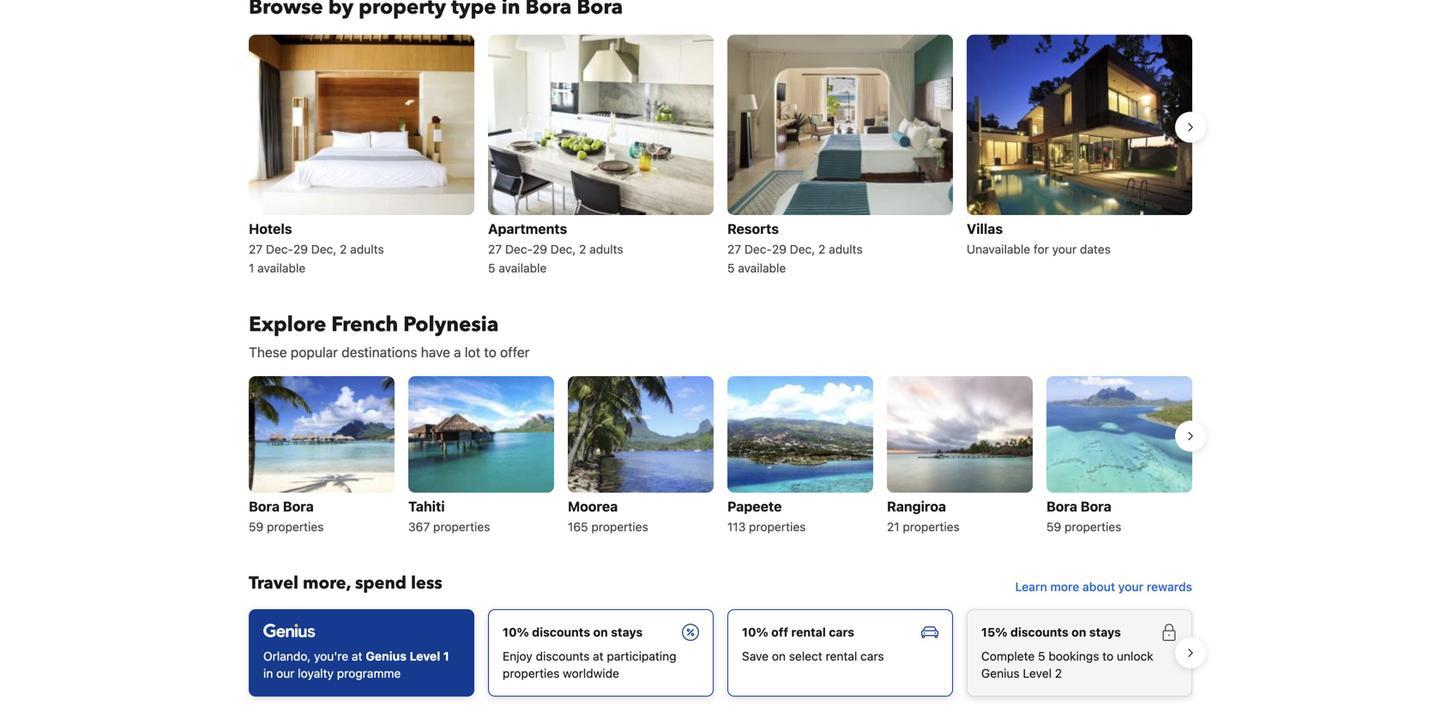 Task type: locate. For each thing, give the bounding box(es) containing it.
on up the bookings at bottom
[[1072, 626, 1086, 640]]

level
[[410, 650, 440, 664], [1023, 667, 1052, 681]]

0 vertical spatial genius
[[366, 650, 407, 664]]

1 at from the left
[[352, 650, 362, 664]]

10% up save
[[742, 626, 768, 640]]

0 horizontal spatial adults
[[350, 242, 384, 256]]

on right save
[[772, 650, 786, 664]]

genius
[[366, 650, 407, 664], [981, 667, 1020, 681]]

dec, inside resorts 27 dec-29 dec, 2 adults 5 available
[[790, 242, 815, 256]]

10% discounts on stays
[[503, 626, 643, 640]]

bora
[[249, 499, 280, 515], [283, 499, 314, 515], [1047, 499, 1077, 515], [1081, 499, 1112, 515]]

27 inside resorts 27 dec-29 dec, 2 adults 5 available
[[727, 242, 741, 256]]

0 horizontal spatial at
[[352, 650, 362, 664]]

rental right select
[[826, 650, 857, 664]]

2 available from the left
[[499, 261, 547, 275]]

2 horizontal spatial 29
[[772, 242, 787, 256]]

1 horizontal spatial bora bora 59 properties
[[1047, 499, 1122, 534]]

available for apartments
[[499, 261, 547, 275]]

dec, inside apartments 27 dec-29 dec, 2 adults 5 available
[[551, 242, 576, 256]]

1 horizontal spatial 27
[[488, 242, 502, 256]]

cars right select
[[861, 650, 884, 664]]

1 horizontal spatial stays
[[1089, 626, 1121, 640]]

1 horizontal spatial 29
[[533, 242, 547, 256]]

stays up participating
[[611, 626, 643, 640]]

region for travel more, spend less
[[235, 603, 1206, 704]]

27 for hotels
[[249, 242, 263, 256]]

properties
[[267, 520, 324, 534], [433, 520, 490, 534], [591, 520, 648, 534], [749, 520, 806, 534], [903, 520, 960, 534], [1065, 520, 1122, 534], [503, 667, 560, 681]]

3 dec, from the left
[[790, 242, 815, 256]]

2 horizontal spatial dec,
[[790, 242, 815, 256]]

29
[[293, 242, 308, 256], [533, 242, 547, 256], [772, 242, 787, 256]]

rental up select
[[791, 626, 826, 640]]

adults inside apartments 27 dec-29 dec, 2 adults 5 available
[[589, 242, 623, 256]]

to inside explore french polynesia these popular destinations have a lot to offer
[[484, 344, 497, 361]]

0 horizontal spatial to
[[484, 344, 497, 361]]

to
[[484, 344, 497, 361], [1103, 650, 1114, 664]]

2 horizontal spatial dec-
[[745, 242, 772, 256]]

59 up more
[[1047, 520, 1061, 534]]

0 horizontal spatial level
[[410, 650, 440, 664]]

stays up "unlock"
[[1089, 626, 1121, 640]]

27 down hotels
[[249, 242, 263, 256]]

5 inside resorts 27 dec-29 dec, 2 adults 5 available
[[727, 261, 735, 275]]

0 horizontal spatial 5
[[488, 261, 495, 275]]

bookings
[[1049, 650, 1099, 664]]

0 horizontal spatial available
[[257, 261, 306, 275]]

10% for 10% off rental cars
[[742, 626, 768, 640]]

dec, for hotels
[[311, 242, 337, 256]]

3 region from the top
[[235, 603, 1206, 704]]

to right lot
[[484, 344, 497, 361]]

5 down resorts
[[727, 261, 735, 275]]

0 vertical spatial region
[[235, 28, 1206, 284]]

1 stays from the left
[[611, 626, 643, 640]]

0 vertical spatial your
[[1052, 242, 1077, 256]]

5 down 15% discounts on stays
[[1038, 650, 1045, 664]]

available
[[257, 261, 306, 275], [499, 261, 547, 275], [738, 261, 786, 275]]

1 region from the top
[[235, 28, 1206, 284]]

on for bookings
[[1072, 626, 1086, 640]]

29 inside the hotels 27 dec-29 dec, 2 adults 1 available
[[293, 242, 308, 256]]

at for participating
[[593, 650, 604, 664]]

complete
[[981, 650, 1035, 664]]

properties down rangiroa
[[903, 520, 960, 534]]

10% up enjoy
[[503, 626, 529, 640]]

discounts
[[532, 626, 590, 640], [1011, 626, 1069, 640], [536, 650, 590, 664]]

your inside 'villas unavailable for your dates'
[[1052, 242, 1077, 256]]

0 horizontal spatial 29
[[293, 242, 308, 256]]

region containing hotels
[[235, 28, 1206, 284]]

offer
[[500, 344, 530, 361]]

2 inside apartments 27 dec-29 dec, 2 adults 5 available
[[579, 242, 586, 256]]

2 inside the hotels 27 dec-29 dec, 2 adults 1 available
[[340, 242, 347, 256]]

0 horizontal spatial 10%
[[503, 626, 529, 640]]

27 inside apartments 27 dec-29 dec, 2 adults 5 available
[[488, 242, 502, 256]]

your
[[1052, 242, 1077, 256], [1118, 580, 1144, 594]]

2 bora bora 59 properties from the left
[[1047, 499, 1122, 534]]

3 27 from the left
[[727, 242, 741, 256]]

dec- down resorts
[[745, 242, 772, 256]]

1 vertical spatial 1
[[443, 650, 449, 664]]

59
[[249, 520, 264, 534], [1047, 520, 1061, 534]]

0 horizontal spatial 27
[[249, 242, 263, 256]]

have
[[421, 344, 450, 361]]

2 10% from the left
[[742, 626, 768, 640]]

2 dec, from the left
[[551, 242, 576, 256]]

2 27 from the left
[[488, 242, 502, 256]]

dec- inside apartments 27 dec-29 dec, 2 adults 5 available
[[505, 242, 533, 256]]

2 inside complete 5 bookings to unlock genius level 2
[[1055, 667, 1062, 681]]

properties down the moorea
[[591, 520, 648, 534]]

adults inside resorts 27 dec-29 dec, 2 adults 5 available
[[829, 242, 863, 256]]

27 down "apartments" in the left top of the page
[[488, 242, 502, 256]]

at up worldwide
[[593, 650, 604, 664]]

2 29 from the left
[[533, 242, 547, 256]]

adults
[[350, 242, 384, 256], [589, 242, 623, 256], [829, 242, 863, 256]]

discounts down 10% discounts on stays
[[536, 650, 590, 664]]

to inside complete 5 bookings to unlock genius level 2
[[1103, 650, 1114, 664]]

3 adults from the left
[[829, 242, 863, 256]]

your right about
[[1118, 580, 1144, 594]]

2
[[340, 242, 347, 256], [579, 242, 586, 256], [818, 242, 826, 256], [1055, 667, 1062, 681]]

0 horizontal spatial 59
[[249, 520, 264, 534]]

properties down enjoy
[[503, 667, 560, 681]]

27 down resorts
[[727, 242, 741, 256]]

1 left enjoy
[[443, 650, 449, 664]]

5 inside apartments 27 dec-29 dec, 2 adults 5 available
[[488, 261, 495, 275]]

available down "apartments" in the left top of the page
[[499, 261, 547, 275]]

1 horizontal spatial genius
[[981, 667, 1020, 681]]

0 horizontal spatial on
[[593, 626, 608, 640]]

region containing 10% discounts on stays
[[235, 603, 1206, 704]]

1 vertical spatial rental
[[826, 650, 857, 664]]

1 dec, from the left
[[311, 242, 337, 256]]

29 up explore
[[293, 242, 308, 256]]

29 inside apartments 27 dec-29 dec, 2 adults 5 available
[[533, 242, 547, 256]]

properties down papeete
[[749, 520, 806, 534]]

2 horizontal spatial on
[[1072, 626, 1086, 640]]

1 available from the left
[[257, 261, 306, 275]]

1 vertical spatial genius
[[981, 667, 1020, 681]]

worldwide
[[563, 667, 619, 681]]

dec-
[[266, 242, 293, 256], [505, 242, 533, 256], [745, 242, 772, 256]]

dec- for hotels
[[266, 242, 293, 256]]

1 inside orlando, you're at genius level 1 in our loyalty programme
[[443, 650, 449, 664]]

59 up the travel
[[249, 520, 264, 534]]

1 horizontal spatial 59
[[1047, 520, 1061, 534]]

1 27 from the left
[[249, 242, 263, 256]]

rental
[[791, 626, 826, 640], [826, 650, 857, 664]]

2 59 from the left
[[1047, 520, 1061, 534]]

5 down "apartments" in the left top of the page
[[488, 261, 495, 275]]

learn
[[1015, 580, 1047, 594]]

available down hotels
[[257, 261, 306, 275]]

29 down "apartments" in the left top of the page
[[533, 242, 547, 256]]

1 inside the hotels 27 dec-29 dec, 2 adults 1 available
[[249, 261, 254, 275]]

about
[[1083, 580, 1115, 594]]

properties down tahiti
[[433, 520, 490, 534]]

at inside orlando, you're at genius level 1 in our loyalty programme
[[352, 650, 362, 664]]

0 vertical spatial 1
[[249, 261, 254, 275]]

at
[[352, 650, 362, 664], [593, 650, 604, 664]]

level inside complete 5 bookings to unlock genius level 2
[[1023, 667, 1052, 681]]

27
[[249, 242, 263, 256], [488, 242, 502, 256], [727, 242, 741, 256]]

blue genius logo image
[[263, 624, 315, 638], [263, 624, 315, 638]]

properties inside papeete 113 properties
[[749, 520, 806, 534]]

0 horizontal spatial dec,
[[311, 242, 337, 256]]

level down the less on the left of page
[[410, 650, 440, 664]]

1 10% from the left
[[503, 626, 529, 640]]

genius down complete at the bottom right
[[981, 667, 1020, 681]]

on up enjoy discounts at participating properties worldwide
[[593, 626, 608, 640]]

at inside enjoy discounts at participating properties worldwide
[[593, 650, 604, 664]]

complete 5 bookings to unlock genius level 2
[[981, 650, 1153, 681]]

available down resorts
[[738, 261, 786, 275]]

dates
[[1080, 242, 1111, 256]]

1 vertical spatial region
[[235, 370, 1206, 545]]

dec- down "apartments" in the left top of the page
[[505, 242, 533, 256]]

dec- down hotels
[[266, 242, 293, 256]]

available inside the hotels 27 dec-29 dec, 2 adults 1 available
[[257, 261, 306, 275]]

1 adults from the left
[[350, 242, 384, 256]]

2 horizontal spatial 5
[[1038, 650, 1045, 664]]

1 bora from the left
[[249, 499, 280, 515]]

properties up about
[[1065, 520, 1122, 534]]

available inside resorts 27 dec-29 dec, 2 adults 5 available
[[738, 261, 786, 275]]

rangiroa
[[887, 499, 946, 515]]

dec- inside the hotels 27 dec-29 dec, 2 adults 1 available
[[266, 242, 293, 256]]

15% discounts on stays
[[981, 626, 1121, 640]]

cars up 'save on select rental cars'
[[829, 626, 854, 640]]

1 horizontal spatial dec,
[[551, 242, 576, 256]]

1 dec- from the left
[[266, 242, 293, 256]]

1 vertical spatial level
[[1023, 667, 1052, 681]]

discounts up complete at the bottom right
[[1011, 626, 1069, 640]]

0 horizontal spatial cars
[[829, 626, 854, 640]]

to left "unlock"
[[1103, 650, 1114, 664]]

available for resorts
[[738, 261, 786, 275]]

papeete
[[727, 499, 782, 515]]

properties inside tahiti 367 properties
[[433, 520, 490, 534]]

1 horizontal spatial to
[[1103, 650, 1114, 664]]

29 down resorts
[[772, 242, 787, 256]]

on
[[593, 626, 608, 640], [1072, 626, 1086, 640], [772, 650, 786, 664]]

region containing bora bora
[[235, 370, 1206, 545]]

participating
[[607, 650, 676, 664]]

367
[[408, 520, 430, 534]]

5 for resorts
[[727, 261, 735, 275]]

dec- inside resorts 27 dec-29 dec, 2 adults 5 available
[[745, 242, 772, 256]]

bora bora 59 properties up the travel
[[249, 499, 324, 534]]

unavailable
[[967, 242, 1030, 256]]

1 vertical spatial your
[[1118, 580, 1144, 594]]

apartments
[[488, 221, 567, 237]]

5
[[488, 261, 495, 275], [727, 261, 735, 275], [1038, 650, 1045, 664]]

tahiti
[[408, 499, 445, 515]]

region
[[235, 28, 1206, 284], [235, 370, 1206, 545], [235, 603, 1206, 704]]

bora bora 59 properties
[[249, 499, 324, 534], [1047, 499, 1122, 534]]

1 down hotels
[[249, 261, 254, 275]]

unlock
[[1117, 650, 1153, 664]]

5 inside complete 5 bookings to unlock genius level 2
[[1038, 650, 1045, 664]]

dec,
[[311, 242, 337, 256], [551, 242, 576, 256], [790, 242, 815, 256]]

1 horizontal spatial adults
[[589, 242, 623, 256]]

3 available from the left
[[738, 261, 786, 275]]

1 bora bora 59 properties from the left
[[249, 499, 324, 534]]

genius inside orlando, you're at genius level 1 in our loyalty programme
[[366, 650, 407, 664]]

1 horizontal spatial 1
[[443, 650, 449, 664]]

stays
[[611, 626, 643, 640], [1089, 626, 1121, 640]]

a
[[454, 344, 461, 361]]

1 vertical spatial cars
[[861, 650, 884, 664]]

5 for apartments
[[488, 261, 495, 275]]

orlando, you're at genius level 1 in our loyalty programme
[[263, 650, 449, 681]]

1 horizontal spatial level
[[1023, 667, 1052, 681]]

0 horizontal spatial stays
[[611, 626, 643, 640]]

your right for
[[1052, 242, 1077, 256]]

discounts up enjoy discounts at participating properties worldwide
[[532, 626, 590, 640]]

moorea
[[568, 499, 618, 515]]

1 horizontal spatial dec-
[[505, 242, 533, 256]]

spend
[[355, 572, 407, 596]]

1 horizontal spatial available
[[499, 261, 547, 275]]

2 horizontal spatial adults
[[829, 242, 863, 256]]

2 vertical spatial region
[[235, 603, 1206, 704]]

0 vertical spatial level
[[410, 650, 440, 664]]

0 horizontal spatial 1
[[249, 261, 254, 275]]

1 vertical spatial to
[[1103, 650, 1114, 664]]

dec, inside the hotels 27 dec-29 dec, 2 adults 1 available
[[311, 242, 337, 256]]

cars
[[829, 626, 854, 640], [861, 650, 884, 664]]

1 horizontal spatial 5
[[727, 261, 735, 275]]

2 horizontal spatial 27
[[727, 242, 741, 256]]

0 vertical spatial to
[[484, 344, 497, 361]]

dec, for resorts
[[790, 242, 815, 256]]

1 horizontal spatial your
[[1118, 580, 1144, 594]]

3 dec- from the left
[[745, 242, 772, 256]]

1
[[249, 261, 254, 275], [443, 650, 449, 664]]

properties inside rangiroa 21 properties
[[903, 520, 960, 534]]

genius up programme on the left bottom
[[366, 650, 407, 664]]

0 horizontal spatial genius
[[366, 650, 407, 664]]

3 29 from the left
[[772, 242, 787, 256]]

stays for 10% discounts on stays
[[611, 626, 643, 640]]

our
[[276, 667, 295, 681]]

10%
[[503, 626, 529, 640], [742, 626, 768, 640]]

explore french polynesia these popular destinations have a lot to offer
[[249, 311, 530, 361]]

adults for resorts
[[829, 242, 863, 256]]

29 for hotels
[[293, 242, 308, 256]]

at up programme on the left bottom
[[352, 650, 362, 664]]

1 horizontal spatial 10%
[[742, 626, 768, 640]]

2 horizontal spatial available
[[738, 261, 786, 275]]

2 inside resorts 27 dec-29 dec, 2 adults 5 available
[[818, 242, 826, 256]]

2 adults from the left
[[589, 242, 623, 256]]

15%
[[981, 626, 1008, 640]]

2 stays from the left
[[1089, 626, 1121, 640]]

villas unavailable for your dates
[[967, 221, 1111, 256]]

0 horizontal spatial bora bora 59 properties
[[249, 499, 324, 534]]

adults inside the hotels 27 dec-29 dec, 2 adults 1 available
[[350, 242, 384, 256]]

learn more about your rewards
[[1015, 580, 1192, 594]]

2 region from the top
[[235, 370, 1206, 545]]

level down complete at the bottom right
[[1023, 667, 1052, 681]]

3 bora from the left
[[1047, 499, 1077, 515]]

stays for 15% discounts on stays
[[1089, 626, 1121, 640]]

available inside apartments 27 dec-29 dec, 2 adults 5 available
[[499, 261, 547, 275]]

2 dec- from the left
[[505, 242, 533, 256]]

1 horizontal spatial at
[[593, 650, 604, 664]]

27 inside the hotels 27 dec-29 dec, 2 adults 1 available
[[249, 242, 263, 256]]

popular
[[291, 344, 338, 361]]

bora bora 59 properties up about
[[1047, 499, 1122, 534]]

available for hotels
[[257, 261, 306, 275]]

29 inside resorts 27 dec-29 dec, 2 adults 5 available
[[772, 242, 787, 256]]

villas
[[967, 221, 1003, 237]]

0 horizontal spatial dec-
[[266, 242, 293, 256]]

2 at from the left
[[593, 650, 604, 664]]

for
[[1034, 242, 1049, 256]]

1 horizontal spatial on
[[772, 650, 786, 664]]

0 horizontal spatial your
[[1052, 242, 1077, 256]]

1 29 from the left
[[293, 242, 308, 256]]



Task type: vqa. For each thing, say whether or not it's contained in the screenshot.


Task type: describe. For each thing, give the bounding box(es) containing it.
properties up the travel
[[267, 520, 324, 534]]

2 for apartments
[[579, 242, 586, 256]]

region for explore french polynesia
[[235, 370, 1206, 545]]

dec- for apartments
[[505, 242, 533, 256]]

select
[[789, 650, 823, 664]]

apartments 27 dec-29 dec, 2 adults 5 available
[[488, 221, 623, 275]]

polynesia
[[403, 311, 499, 339]]

explore
[[249, 311, 326, 339]]

10% off rental cars
[[742, 626, 854, 640]]

2 bora from the left
[[283, 499, 314, 515]]

less
[[411, 572, 442, 596]]

resorts
[[727, 221, 779, 237]]

hotels 27 dec-29 dec, 2 adults 1 available
[[249, 221, 384, 275]]

29 for resorts
[[772, 242, 787, 256]]

tahiti 367 properties
[[408, 499, 490, 534]]

adults for apartments
[[589, 242, 623, 256]]

learn more about your rewards link
[[1008, 572, 1199, 603]]

properties inside enjoy discounts at participating properties worldwide
[[503, 667, 560, 681]]

rangiroa 21 properties
[[887, 499, 960, 534]]

papeete 113 properties
[[727, 499, 806, 534]]

discounts inside enjoy discounts at participating properties worldwide
[[536, 650, 590, 664]]

save on select rental cars
[[742, 650, 884, 664]]

off
[[771, 626, 788, 640]]

enjoy discounts at participating properties worldwide
[[503, 650, 676, 681]]

0 vertical spatial rental
[[791, 626, 826, 640]]

27 for apartments
[[488, 242, 502, 256]]

more,
[[303, 572, 351, 596]]

27 for resorts
[[727, 242, 741, 256]]

0 vertical spatial cars
[[829, 626, 854, 640]]

discounts for discounts
[[532, 626, 590, 640]]

travel more, spend less
[[249, 572, 442, 596]]

destinations
[[342, 344, 417, 361]]

on for at
[[593, 626, 608, 640]]

2 for hotels
[[340, 242, 347, 256]]

these
[[249, 344, 287, 361]]

1 horizontal spatial cars
[[861, 650, 884, 664]]

hotels
[[249, 221, 292, 237]]

properties inside the moorea 165 properties
[[591, 520, 648, 534]]

4 bora from the left
[[1081, 499, 1112, 515]]

programme
[[337, 667, 401, 681]]

dec, for apartments
[[551, 242, 576, 256]]

165
[[568, 520, 588, 534]]

moorea 165 properties
[[568, 499, 648, 534]]

at for genius
[[352, 650, 362, 664]]

orlando,
[[263, 650, 311, 664]]

adults for hotels
[[350, 242, 384, 256]]

you're
[[314, 650, 348, 664]]

resorts 27 dec-29 dec, 2 adults 5 available
[[727, 221, 863, 275]]

loyalty
[[298, 667, 334, 681]]

your for villas
[[1052, 242, 1077, 256]]

29 for apartments
[[533, 242, 547, 256]]

travel
[[249, 572, 298, 596]]

21
[[887, 520, 900, 534]]

french
[[331, 311, 398, 339]]

10% for 10% discounts on stays
[[503, 626, 529, 640]]

save
[[742, 650, 769, 664]]

your for learn
[[1118, 580, 1144, 594]]

more
[[1050, 580, 1079, 594]]

rewards
[[1147, 580, 1192, 594]]

in
[[263, 667, 273, 681]]

discounts for 5
[[1011, 626, 1069, 640]]

enjoy
[[503, 650, 533, 664]]

genius inside complete 5 bookings to unlock genius level 2
[[981, 667, 1020, 681]]

2 for resorts
[[818, 242, 826, 256]]

113
[[727, 520, 746, 534]]

lot
[[465, 344, 481, 361]]

level inside orlando, you're at genius level 1 in our loyalty programme
[[410, 650, 440, 664]]

dec- for resorts
[[745, 242, 772, 256]]

1 59 from the left
[[249, 520, 264, 534]]



